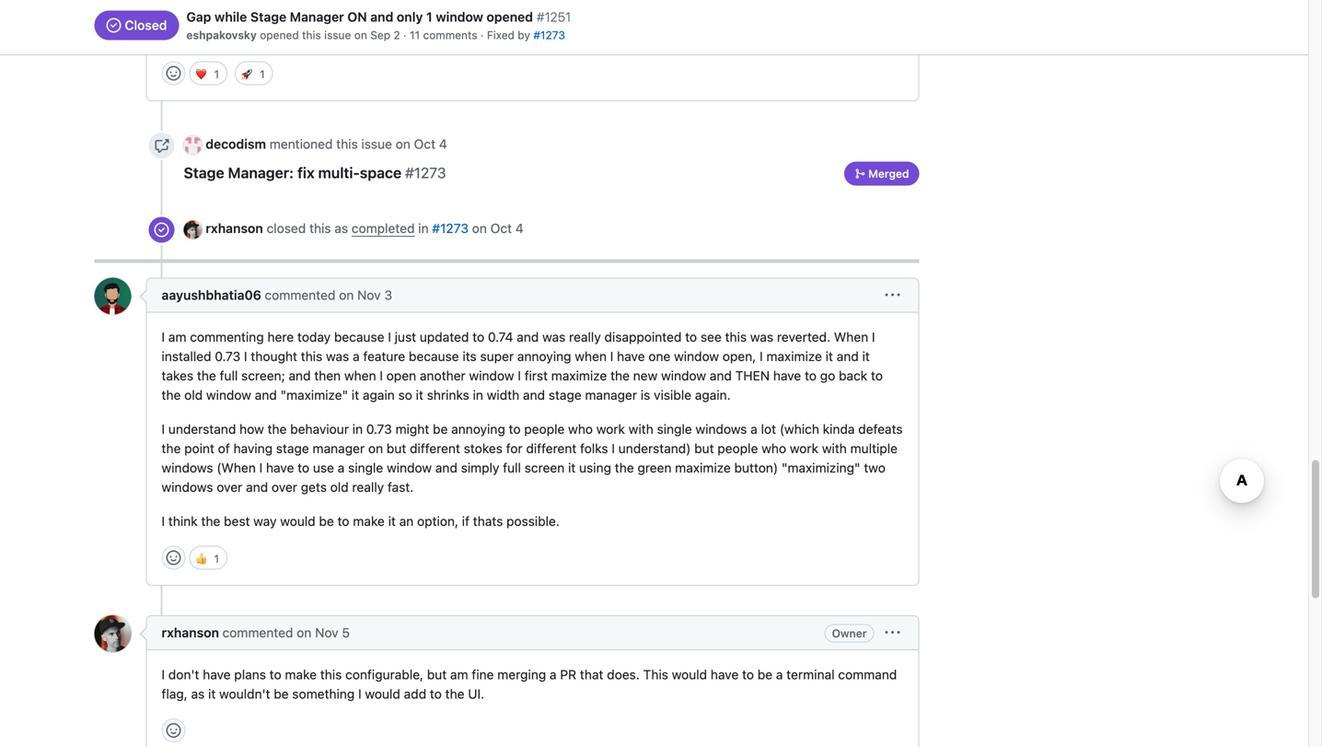 Task type: vqa. For each thing, say whether or not it's contained in the screenshot.
release.
yes



Task type: describe. For each thing, give the bounding box(es) containing it.
1 vertical spatial #1273
[[405, 164, 446, 182]]

this up the multi-
[[336, 136, 358, 151]]

lot
[[761, 422, 777, 437]]

want
[[481, 10, 510, 25]]

old inside i understand how the behaviour in 0.73 might be annoying to people who work with single windows a lot (which kinda defeats the point of having stage manager on but different stokes for different folks i understand) but people who work with multiple windows (when i have to use a single window and simply full screen it using the green maximize button) "maximizing" two windows over and over gets old really fast.
[[330, 480, 349, 495]]

cross reference image
[[154, 138, 169, 153]]

have down disappointed
[[617, 349, 645, 364]]

be inside i understand how the behaviour in 0.73 might be annoying to people who work with single windows a lot (which kinda defeats the point of having stage manager on but different stokes for different folks i understand) but people who work with multiple windows (when i have to use a single window and simply full screen it using the green maximize button) "maximizing" two windows over and over gets old really fast.
[[433, 422, 448, 437]]

in for on
[[418, 221, 429, 236]]

i right when
[[872, 330, 876, 345]]

and down (when
[[246, 480, 268, 495]]

rolled
[[281, 10, 314, 25]]

stage inside i understand how the behaviour in 0.73 might be annoying to people who work with single windows a lot (which kinda defeats the point of having stage manager on but different stokes for different folks i understand) but people who work with multiple windows (when i have to use a single window and simply full screen it using the green maximize button) "maximizing" two windows over and over gets old really fast.
[[276, 441, 309, 456]]

artifact:
[[803, 10, 850, 25]]

while
[[215, 9, 247, 24]]

am inside i am commenting here today because i just updated to 0.74 and was really disappointed to see this was reverted. when i installed 0.73 i thought this was a feature because its super annoying when i have one window open, i maximize it and it takes the full screen; and then when i open another window i first maximize the new window and then have to go back to the old window and "maximize" it again so it shrinks in width and stage manager is visible again.
[[168, 330, 187, 345]]

5
[[342, 625, 350, 640]]

"maximize"
[[281, 388, 348, 403]]

1 add or remove reactions image from the top
[[166, 66, 181, 81]]

this down the today
[[301, 349, 323, 364]]

it left the again
[[352, 388, 359, 403]]

i down disappointed
[[610, 349, 614, 364]]

first
[[525, 368, 548, 383]]

merged
[[866, 167, 910, 180]]

a left the pr
[[550, 667, 557, 682]]

this up 'open,'
[[726, 330, 747, 345]]

completed link
[[352, 221, 415, 236]]

rxhanson commented on nov 5
[[162, 625, 350, 640]]

and down when
[[837, 349, 859, 364]]

1 different from the left
[[410, 441, 461, 456]]

on
[[348, 9, 367, 24]]

2 over from the left
[[272, 480, 298, 495]]

open
[[387, 368, 417, 383]]

i left first
[[518, 368, 521, 383]]

1 vertical spatial work
[[790, 441, 819, 456]]

it up go on the right of the page
[[826, 349, 834, 364]]

maximize inside i understand how the behaviour in 0.73 might be annoying to people who work with single windows a lot (which kinda defeats the point of having stage manager on but different stokes for different folks i understand) but people who work with multiple windows (when i have to use a single window and simply full screen it using the green maximize button) "maximizing" two windows over and over gets old really fast.
[[675, 460, 731, 476]]

think
[[168, 514, 198, 529]]

be left 'terminal'
[[758, 667, 773, 682]]

configurable,
[[346, 667, 424, 682]]

fast.
[[388, 480, 414, 495]]

rxhanson closed this as completed in #1273 on oct 4
[[206, 221, 524, 236]]

to up its
[[473, 330, 485, 345]]

have inside i understand how the behaviour in 0.73 might be annoying to people who work with single windows a lot (which kinda defeats the point of having stage manager on but different stokes for different folks i understand) but people who work with multiple windows (when i have to use a single window and simply full screen it using the green maximize button) "maximizing" two windows over and over gets old really fast.
[[266, 460, 294, 476]]

terminal
[[787, 667, 835, 682]]

i up screen;
[[244, 349, 247, 364]]

defeats
[[859, 422, 903, 437]]

1 · from the left
[[404, 29, 407, 41]]

show options image for @aayushbhatia06 "icon"
[[886, 288, 900, 303]]

show options image for @rxhanson image in the bottom left of the page
[[886, 626, 900, 640]]

and down screen;
[[255, 388, 277, 403]]

to left the an
[[338, 514, 350, 529]]

the right using
[[615, 460, 634, 476]]

0 horizontal spatial when
[[344, 368, 376, 383]]

understand)
[[619, 441, 691, 456]]

full inside i am commenting here today because i just updated to 0.74 and was really disappointed to see this was reverted. when i installed 0.73 i thought this was a feature because its super annoying when i have one window open, i maximize it and it takes the full screen; and then when i open another window i first maximize the new window and then have to go back to the old window and "maximize" it again so it shrinks in width and stage manager is visible again.
[[220, 368, 238, 383]]

1 vertical spatial because
[[409, 349, 459, 364]]

and inside gap while stage manager on and only 1 window opened #1251 eshpakovsky opened this issue on sep 2 · 11 comments · fixed by #1273
[[371, 9, 394, 24]]

this right closed
[[310, 221, 331, 236]]

the left point
[[162, 441, 181, 456]]

1 vertical spatial rxhanson link
[[162, 625, 219, 640]]

2 vertical spatial windows
[[162, 480, 213, 495]]

1 horizontal spatial on oct 4 link
[[472, 221, 524, 236]]

don't
[[168, 667, 199, 682]]

and up again.
[[710, 368, 732, 383]]

1 horizontal spatial would
[[365, 687, 401, 702]]

be right wouldn't
[[274, 687, 289, 702]]

i left don't
[[162, 667, 165, 682]]

i left just
[[388, 330, 391, 345]]

i think the best way would be to make it an option, if thats possible.
[[162, 514, 560, 529]]

release.
[[395, 10, 442, 25]]

0 horizontal spatial maximize
[[552, 368, 607, 383]]

manager inside i am commenting here today because i just updated to 0.74 and was really disappointed to see this was reverted. when i installed 0.73 i thought this was a feature because its super annoying when i have one window open, i maximize it and it takes the full screen; and then when i open another window i first maximize the new window and then have to go back to the old window and "maximize" it again so it shrinks in width and stage manager is visible again.
[[585, 388, 637, 403]]

its
[[463, 349, 477, 364]]

https://github.com/rxhanson/rectangle/actions/runs/6411928629
[[162, 29, 549, 44]]

be down gets
[[319, 514, 334, 529]]

2 different from the left
[[526, 441, 577, 456]]

change,
[[599, 10, 646, 25]]

to left use
[[298, 460, 310, 476]]

get
[[258, 10, 277, 25]]

2 horizontal spatial would
[[672, 667, 708, 682]]

today
[[298, 330, 331, 345]]

1 horizontal spatial was
[[543, 330, 566, 345]]

have right don't
[[203, 667, 231, 682]]

so
[[398, 388, 413, 403]]

0 horizontal spatial but
[[387, 441, 406, 456]]

the down takes
[[162, 388, 181, 403]]

i up installed
[[162, 330, 165, 345]]

but inside i don't have plans to make this configurable, but am fine merging a pr that does. this would have to be a terminal command flag, as it wouldn't be something i would add to the ui.
[[427, 667, 447, 682]]

completed
[[352, 221, 415, 236]]

ui.
[[468, 687, 485, 702]]

it right so
[[416, 388, 424, 403]]

open,
[[723, 349, 757, 364]]

eshpakovsky
[[186, 29, 257, 41]]

🚀
[[241, 67, 252, 82]]

1 for 👍
[[214, 552, 219, 565]]

back
[[839, 368, 868, 383]]

one
[[649, 349, 671, 364]]

on inside gap while stage manager on and only 1 window opened #1251 eshpakovsky opened this issue on sep 2 · 11 comments · fixed by #1273
[[354, 29, 367, 41]]

🚀 1
[[241, 67, 265, 82]]

0.74
[[488, 330, 514, 345]]

old inside i am commenting here today because i just updated to 0.74 and was really disappointed to see this was reverted. when i installed 0.73 i thought this was a feature because its super annoying when i have one window open, i maximize it and it takes the full screen; and then when i open another window i first maximize the new window and then have to go back to the old window and "maximize" it again so it shrinks in width and stage manager is visible again.
[[184, 388, 203, 403]]

❤️ 1
[[196, 67, 219, 82]]

a left 'terminal'
[[776, 667, 783, 682]]

0 vertical spatial opened
[[487, 9, 533, 24]]

have right then
[[774, 368, 802, 383]]

0 horizontal spatial single
[[348, 460, 383, 476]]

1 vertical spatial issue closed image
[[154, 223, 169, 237]]

go
[[821, 368, 836, 383]]

this inside i don't have plans to make this configurable, but am fine merging a pr that does. this would have to be a terminal command flag, as it wouldn't be something i would add to the ui.
[[320, 667, 342, 682]]

0 horizontal spatial issue closed image
[[106, 18, 121, 33]]

0 vertical spatial with
[[629, 422, 654, 437]]

use
[[313, 460, 334, 476]]

you
[[456, 10, 478, 25]]

1 vertical spatial #1273 link
[[432, 221, 472, 236]]

i right the folks
[[612, 441, 615, 456]]

updated
[[420, 330, 469, 345]]

to left go on the right of the page
[[805, 368, 817, 383]]

1 horizontal spatial people
[[718, 441, 758, 456]]

possible.
[[507, 514, 560, 529]]

the right how
[[268, 422, 287, 437]]

as inside i don't have plans to make this configurable, but am fine merging a pr that does. this would have to be a terminal command flag, as it wouldn't be something i would add to the ui.
[[191, 687, 205, 702]]

takes
[[162, 368, 194, 383]]

0 horizontal spatial would
[[280, 514, 316, 529]]

manager inside i understand how the behaviour in 0.73 might be annoying to people who work with single windows a lot (which kinda defeats the point of having stage manager on but different stokes for different folks i understand) but people who work with multiple windows (when i have to use a single window and simply full screen it using the green maximize button) "maximizing" two windows over and over gets old really fast.
[[313, 441, 365, 456]]

1 vertical spatial oct
[[491, 221, 512, 236]]

looks
[[722, 0, 753, 5]]

gets
[[301, 480, 327, 495]]

shrinks
[[427, 388, 470, 403]]

this inside gap while stage manager on and only 1 window opened #1251 eshpakovsky opened this issue on sep 2 · 11 comments · fixed by #1273
[[302, 29, 321, 41]]

git merge image
[[855, 167, 866, 180]]

annoying inside i understand how the behaviour in 0.73 might be annoying to people who work with single windows a lot (which kinda defeats the point of having stage manager on but different stokes for different folks i understand) but people who work with multiple windows (when i have to use a single window and simply full screen it using the green maximize button) "maximizing" two windows over and over gets old really fast.
[[452, 422, 506, 437]]

2
[[394, 29, 400, 41]]

i down configurable,
[[358, 687, 362, 702]]

nov for 5
[[315, 625, 339, 640]]

i up then
[[760, 349, 763, 364]]

flag,
[[162, 687, 188, 702]]

to up for
[[509, 422, 521, 437]]

1 horizontal spatial #1273 link
[[534, 29, 566, 41]]

fine
[[472, 667, 494, 682]]

closed
[[267, 221, 306, 236]]

2 · from the left
[[481, 29, 484, 41]]

on nov 5 link
[[297, 625, 350, 640]]

0 horizontal spatial was
[[326, 349, 349, 364]]

this
[[644, 667, 669, 682]]

0 horizontal spatial oct
[[414, 136, 436, 151]]

1 horizontal spatial issue
[[362, 136, 392, 151]]

really inside i am commenting here today because i just updated to 0.74 and was really disappointed to see this was reverted. when i installed 0.73 i thought this was a feature because its super annoying when i have one window open, i maximize it and it takes the full screen; and then when i open another window i first maximize the new window and then have to go back to the old window and "maximize" it again so it shrinks in width and stage manager is visible again.
[[569, 330, 601, 345]]

1 add or remove reactions element from the top
[[162, 61, 186, 85]]

1 horizontal spatial make
[[353, 514, 385, 529]]

again.
[[695, 388, 731, 403]]

0 vertical spatial who
[[568, 422, 593, 437]]

the inside i don't have plans to make this configurable, but am fine merging a pr that does. this would have to be a terminal command flag, as it wouldn't be something i would add to the ui.
[[446, 687, 465, 702]]

"maximizing"
[[782, 460, 861, 476]]

and right 0.74
[[517, 330, 539, 345]]

and down first
[[523, 388, 545, 403]]

and up "maximize"
[[289, 368, 311, 383]]

a inside i am commenting here today because i just updated to 0.74 and was really disappointed to see this was reverted. when i installed 0.73 i thought this was a feature because its super annoying when i have one window open, i maximize it and it takes the full screen; and then when i open another window i first maximize the new window and then have to go back to the old window and "maximize" it again so it shrinks in width and stage manager is visible again.
[[353, 349, 360, 364]]

space
[[360, 164, 402, 182]]

make inside i don't have plans to make this configurable, but am fine merging a pr that does. this would have to be a terminal command flag, as it wouldn't be something i would add to the ui.
[[285, 667, 317, 682]]

aayushbhatia06 commented on nov 3
[[162, 288, 392, 303]]

merging
[[498, 667, 546, 682]]

0 horizontal spatial work
[[597, 422, 625, 437]]

to right plans
[[270, 667, 282, 682]]

does.
[[607, 667, 640, 682]]

gap
[[186, 9, 211, 24]]

i understand how the behaviour in 0.73 might be annoying to people who work with single windows a lot (which kinda defeats the point of having stage manager on but different stokes for different folks i understand) but people who work with multiple windows (when i have to use a single window and simply full screen it using the green maximize button) "maximizing" two windows over and over gets old really fast.
[[162, 422, 903, 495]]

1 vertical spatial stage
[[184, 164, 224, 182]]

build
[[771, 10, 800, 25]]

@rxhanson image
[[94, 616, 131, 652]]

and inside 'looks good from my testing, though, and it'll get rolled into the next release. if you want to test out his change, here's the unsigned build artifact: https://github.com/rxhanson/rectangle/actions/runs/6411928629'
[[211, 10, 233, 25]]

1 for 🚀
[[260, 68, 265, 81]]

https://github.com/rxhanson/rectangle/actions/runs/6411928629 link
[[162, 29, 549, 44]]

disappointed
[[605, 330, 682, 345]]

to right add
[[430, 687, 442, 702]]

(when
[[217, 460, 256, 476]]

how
[[240, 422, 264, 437]]

👍
[[196, 552, 207, 567]]

it left the an
[[388, 514, 396, 529]]

multi-
[[318, 164, 360, 182]]

the right "here's"
[[690, 10, 709, 25]]

rxhanson for rxhanson commented on nov 5
[[162, 625, 219, 640]]

1 vertical spatial 4
[[516, 221, 524, 236]]

1 horizontal spatial who
[[762, 441, 787, 456]]

3 add or remove reactions element from the top
[[162, 719, 186, 743]]

a left lot
[[751, 422, 758, 437]]

i left understand
[[162, 422, 165, 437]]

window down screen;
[[206, 388, 251, 403]]

fix
[[298, 164, 315, 182]]



Task type: locate. For each thing, give the bounding box(es) containing it.
1 horizontal spatial single
[[657, 422, 692, 437]]

full inside i understand how the behaviour in 0.73 might be annoying to people who work with single windows a lot (which kinda defeats the point of having stage manager on but different stokes for different folks i understand) but people who work with multiple windows (when i have to use a single window and simply full screen it using the green maximize button) "maximizing" two windows over and over gets old really fast.
[[503, 460, 521, 476]]

sep
[[371, 29, 391, 41]]

would right this
[[672, 667, 708, 682]]

people up button)
[[718, 441, 758, 456]]

0 vertical spatial would
[[280, 514, 316, 529]]

❤️
[[196, 67, 207, 82]]

add or remove reactions image
[[166, 66, 181, 81], [166, 551, 181, 565]]

annoying up stokes
[[452, 422, 506, 437]]

gap while stage manager on and only 1 window opened #1251 eshpakovsky opened this issue on sep 2 · 11 comments · fixed by #1273
[[186, 9, 571, 41]]

with up understand) on the bottom
[[629, 422, 654, 437]]

nov for 3
[[358, 288, 381, 303]]

work up the folks
[[597, 422, 625, 437]]

1 for ❤️
[[214, 68, 219, 81]]

1 right ❤️
[[214, 68, 219, 81]]

1 horizontal spatial full
[[503, 460, 521, 476]]

i left think
[[162, 514, 165, 529]]

a left feature
[[353, 349, 360, 364]]

full
[[220, 368, 238, 383], [503, 460, 521, 476]]

0 horizontal spatial 4
[[439, 136, 447, 151]]

0 horizontal spatial different
[[410, 441, 461, 456]]

into
[[317, 10, 340, 25]]

would down configurable,
[[365, 687, 401, 702]]

make up something
[[285, 667, 317, 682]]

#1251
[[537, 9, 571, 24]]

0 vertical spatial #1273 link
[[534, 29, 566, 41]]

0.73 down commenting
[[215, 349, 241, 364]]

the down installed
[[197, 368, 216, 383]]

1 vertical spatial when
[[344, 368, 376, 383]]

who down lot
[[762, 441, 787, 456]]

wouldn't
[[219, 687, 270, 702]]

0 vertical spatial issue
[[324, 29, 351, 41]]

#1273 link right completed
[[432, 221, 472, 236]]

0 horizontal spatial old
[[184, 388, 203, 403]]

0 vertical spatial as
[[335, 221, 348, 236]]

screen
[[525, 460, 565, 476]]

to inside 'looks good from my testing, though, and it'll get rolled into the next release. if you want to test out his change, here's the unsigned build artifact: https://github.com/rxhanson/rectangle/actions/runs/6411928629'
[[513, 10, 525, 25]]

0 horizontal spatial nov
[[315, 625, 339, 640]]

gap while stage manager on and only 1 window opened link
[[186, 7, 533, 27]]

1 vertical spatial show options image
[[886, 626, 900, 640]]

1 over from the left
[[217, 480, 243, 495]]

0 horizontal spatial stage
[[276, 441, 309, 456]]

in inside i understand how the behaviour in 0.73 might be annoying to people who work with single windows a lot (which kinda defeats the point of having stage manager on but different stokes for different folks i understand) but people who work with multiple windows (when i have to use a single window and simply full screen it using the green maximize button) "maximizing" two windows over and over gets old really fast.
[[353, 422, 363, 437]]

1 vertical spatial add or remove reactions element
[[162, 546, 186, 570]]

0 vertical spatial add or remove reactions element
[[162, 61, 186, 85]]

work down (which on the bottom right of page
[[790, 441, 819, 456]]

but left fine
[[427, 667, 447, 682]]

to up by
[[513, 10, 525, 25]]

issue closed image
[[106, 18, 121, 33], [154, 223, 169, 237]]

window down see
[[674, 349, 720, 364]]

to left 'terminal'
[[743, 667, 754, 682]]

0 vertical spatial commented
[[265, 288, 336, 303]]

0.73 inside i am commenting here today because i just updated to 0.74 and was really disappointed to see this was reverted. when i installed 0.73 i thought this was a feature because its super annoying when i have one window open, i maximize it and it takes the full screen; and then when i open another window i first maximize the new window and then have to go back to the old window and "maximize" it again so it shrinks in width and stage manager is visible again.
[[215, 349, 241, 364]]

decodism link
[[206, 136, 266, 151]]

manager
[[290, 9, 344, 24]]

0 horizontal spatial stage
[[184, 164, 224, 182]]

0 vertical spatial #1273
[[534, 29, 566, 41]]

folks
[[580, 441, 609, 456]]

windows
[[696, 422, 747, 437], [162, 460, 213, 476], [162, 480, 213, 495]]

1
[[426, 9, 433, 24], [214, 68, 219, 81], [260, 68, 265, 81], [214, 552, 219, 565]]

add or remove reactions image left the 👍
[[166, 551, 181, 565]]

by
[[518, 29, 531, 41]]

nov left "5"
[[315, 625, 339, 640]]

1 horizontal spatial 4
[[516, 221, 524, 236]]

1 inside 🚀 1
[[260, 68, 265, 81]]

but right understand) on the bottom
[[695, 441, 714, 456]]

the
[[343, 10, 362, 25], [690, 10, 709, 25], [197, 368, 216, 383], [611, 368, 630, 383], [162, 388, 181, 403], [268, 422, 287, 437], [162, 441, 181, 456], [615, 460, 634, 476], [201, 514, 220, 529], [446, 687, 465, 702]]

0 horizontal spatial because
[[334, 330, 385, 345]]

window
[[436, 9, 484, 24], [674, 349, 720, 364], [469, 368, 514, 383], [661, 368, 707, 383], [206, 388, 251, 403], [387, 460, 432, 476]]

unsigned
[[713, 10, 767, 25]]

0 vertical spatial 4
[[439, 136, 447, 151]]

add or remove reactions image
[[166, 723, 181, 738]]

and
[[371, 9, 394, 24], [211, 10, 233, 25], [517, 330, 539, 345], [837, 349, 859, 364], [289, 368, 311, 383], [710, 368, 732, 383], [255, 388, 277, 403], [523, 388, 545, 403], [436, 460, 458, 476], [246, 480, 268, 495]]

i down having
[[259, 460, 263, 476]]

because
[[334, 330, 385, 345], [409, 349, 459, 364]]

1 vertical spatial add or remove reactions image
[[166, 551, 181, 565]]

next
[[366, 10, 391, 25]]

0 horizontal spatial on oct 4 link
[[396, 136, 447, 151]]

0 vertical spatial people
[[524, 422, 565, 437]]

it'll
[[237, 10, 254, 25]]

1 vertical spatial annoying
[[452, 422, 506, 437]]

issue down the into
[[324, 29, 351, 41]]

when
[[575, 349, 607, 364], [344, 368, 376, 383]]

multiple
[[851, 441, 898, 456]]

was up first
[[543, 330, 566, 345]]

stage down @decodism image
[[184, 164, 224, 182]]

1 vertical spatial full
[[503, 460, 521, 476]]

a right use
[[338, 460, 345, 476]]

in for might
[[353, 422, 363, 437]]

maximize right green
[[675, 460, 731, 476]]

windows down again.
[[696, 422, 747, 437]]

1 show options image from the top
[[886, 288, 900, 303]]

window up visible
[[661, 368, 707, 383]]

using
[[579, 460, 612, 476]]

understand
[[168, 422, 236, 437]]

the left best
[[201, 514, 220, 529]]

1 vertical spatial manager
[[313, 441, 365, 456]]

nov left 3
[[358, 288, 381, 303]]

add
[[404, 687, 427, 702]]

0 vertical spatial manager
[[585, 388, 637, 403]]

is
[[641, 388, 651, 403]]

rxhanson up don't
[[162, 625, 219, 640]]

1 horizontal spatial opened
[[487, 9, 533, 24]]

1 horizontal spatial 0.73
[[367, 422, 392, 437]]

0 vertical spatial maximize
[[767, 349, 823, 364]]

1 horizontal spatial with
[[822, 441, 847, 456]]

0 vertical spatial make
[[353, 514, 385, 529]]

2 horizontal spatial in
[[473, 388, 484, 403]]

0 horizontal spatial manager
[[313, 441, 365, 456]]

decodism
[[206, 136, 266, 151]]

2 horizontal spatial but
[[695, 441, 714, 456]]

stokes
[[464, 441, 503, 456]]

maximize right first
[[552, 368, 607, 383]]

11
[[410, 29, 420, 41]]

to right back
[[871, 368, 883, 383]]

decodism mentioned this issue on oct 4
[[206, 136, 447, 151]]

0 vertical spatial add or remove reactions image
[[166, 66, 181, 81]]

add or remove reactions element down flag,
[[162, 719, 186, 743]]

it
[[826, 349, 834, 364], [863, 349, 870, 364], [352, 388, 359, 403], [416, 388, 424, 403], [568, 460, 576, 476], [388, 514, 396, 529], [208, 687, 216, 702]]

1 vertical spatial nov
[[315, 625, 339, 640]]

annoying inside i am commenting here today because i just updated to 0.74 and was really disappointed to see this was reverted. when i installed 0.73 i thought this was a feature because its super annoying when i have one window open, i maximize it and it takes the full screen; and then when i open another window i first maximize the new window and then have to go back to the old window and "maximize" it again so it shrinks in width and stage manager is visible again.
[[518, 349, 572, 364]]

0 horizontal spatial in
[[353, 422, 363, 437]]

0 vertical spatial rxhanson
[[206, 221, 263, 236]]

1 vertical spatial with
[[822, 441, 847, 456]]

1 horizontal spatial oct
[[491, 221, 512, 236]]

am up installed
[[168, 330, 187, 345]]

rxhanson link right @rxhanson icon
[[206, 221, 263, 236]]

add or remove reactions element left the 👍
[[162, 546, 186, 570]]

0 horizontal spatial over
[[217, 480, 243, 495]]

add or remove reactions element left ❤️
[[162, 61, 186, 85]]

width
[[487, 388, 520, 403]]

0 vertical spatial stage
[[251, 9, 287, 24]]

simply
[[461, 460, 500, 476]]

in inside i am commenting here today because i just updated to 0.74 and was really disappointed to see this was reverted. when i installed 0.73 i thought this was a feature because its super annoying when i have one window open, i maximize it and it takes the full screen; and then when i open another window i first maximize the new window and then have to go back to the old window and "maximize" it again so it shrinks in width and stage manager is visible again.
[[473, 388, 484, 403]]

different
[[410, 441, 461, 456], [526, 441, 577, 456]]

an
[[400, 514, 414, 529]]

button)
[[735, 460, 779, 476]]

annoying up first
[[518, 349, 572, 364]]

commented for rxhanson
[[223, 625, 293, 640]]

add or remove reactions element
[[162, 61, 186, 85], [162, 546, 186, 570], [162, 719, 186, 743]]

it left wouldn't
[[208, 687, 216, 702]]

@decodism image
[[184, 136, 202, 155]]

the left new
[[611, 368, 630, 383]]

thats
[[473, 514, 503, 529]]

different up screen
[[526, 441, 577, 456]]

because up feature
[[334, 330, 385, 345]]

1 horizontal spatial in
[[418, 221, 429, 236]]

0.73 inside i understand how the behaviour in 0.73 might be annoying to people who work with single windows a lot (which kinda defeats the point of having stage manager on but different stokes for different folks i understand) but people who work with multiple windows (when i have to use a single window and simply full screen it using the green maximize button) "maximizing" two windows over and over gets old really fast.
[[367, 422, 392, 437]]

1 vertical spatial am
[[450, 667, 469, 682]]

0 vertical spatial windows
[[696, 422, 747, 437]]

0 horizontal spatial full
[[220, 368, 238, 383]]

on oct 4 link
[[396, 136, 447, 151], [472, 221, 524, 236]]

2 horizontal spatial was
[[751, 330, 774, 345]]

0 horizontal spatial as
[[191, 687, 205, 702]]

i up the again
[[380, 368, 383, 383]]

rxhanson for rxhanson closed this as completed in #1273 on oct 4
[[206, 221, 263, 236]]

0 vertical spatial old
[[184, 388, 203, 403]]

0 vertical spatial full
[[220, 368, 238, 383]]

0 horizontal spatial #1273 link
[[432, 221, 472, 236]]

way
[[254, 514, 277, 529]]

· right 2
[[404, 29, 407, 41]]

have right this
[[711, 667, 739, 682]]

1 vertical spatial opened
[[260, 29, 299, 41]]

his
[[578, 10, 595, 25]]

0 vertical spatial when
[[575, 349, 607, 364]]

1 horizontal spatial am
[[450, 667, 469, 682]]

people up screen
[[524, 422, 565, 437]]

0 horizontal spatial really
[[352, 480, 384, 495]]

#1273 down #1251
[[534, 29, 566, 41]]

2 show options image from the top
[[886, 626, 900, 640]]

out
[[555, 10, 575, 25]]

2 vertical spatial #1273
[[432, 221, 469, 236]]

single right use
[[348, 460, 383, 476]]

make
[[353, 514, 385, 529], [285, 667, 317, 682]]

owner
[[832, 627, 867, 640]]

on inside i understand how the behaviour in 0.73 might be annoying to people who work with single windows a lot (which kinda defeats the point of having stage manager on but different stokes for different folks i understand) but people who work with multiple windows (when i have to use a single window and simply full screen it using the green maximize button) "maximizing" two windows over and over gets old really fast.
[[368, 441, 383, 456]]

1 inside gap while stage manager on and only 1 window opened #1251 eshpakovsky opened this issue on sep 2 · 11 comments · fixed by #1273
[[426, 9, 433, 24]]

old
[[184, 388, 203, 403], [330, 480, 349, 495]]

something
[[292, 687, 355, 702]]

the up https://github.com/rxhanson/rectangle/actions/runs/6411928629
[[343, 10, 362, 25]]

1 horizontal spatial over
[[272, 480, 298, 495]]

it inside i don't have plans to make this configurable, but am fine merging a pr that does. this would have to be a terminal command flag, as it wouldn't be something i would add to the ui.
[[208, 687, 216, 702]]

@aayushbhatia06 image
[[94, 278, 131, 315]]

stage inside gap while stage manager on and only 1 window opened #1251 eshpakovsky opened this issue on sep 2 · 11 comments · fixed by #1273
[[251, 9, 287, 24]]

1 horizontal spatial because
[[409, 349, 459, 364]]

as right flag,
[[191, 687, 205, 702]]

be right might
[[433, 422, 448, 437]]

commenting
[[190, 330, 264, 345]]

from
[[791, 0, 819, 5]]

it up back
[[863, 349, 870, 364]]

if
[[445, 10, 453, 25]]

manager left is
[[585, 388, 637, 403]]

when down disappointed
[[575, 349, 607, 364]]

0 horizontal spatial make
[[285, 667, 317, 682]]

who up the folks
[[568, 422, 593, 437]]

on
[[354, 29, 367, 41], [396, 136, 411, 151], [472, 221, 487, 236], [339, 288, 354, 303], [368, 441, 383, 456], [297, 625, 312, 640]]

point
[[184, 441, 215, 456]]

add or remove reactions image left ❤️
[[166, 66, 181, 81]]

different down might
[[410, 441, 461, 456]]

people
[[524, 422, 565, 437], [718, 441, 758, 456]]

0 vertical spatial stage
[[549, 388, 582, 403]]

issue inside gap while stage manager on and only 1 window opened #1251 eshpakovsky opened this issue on sep 2 · 11 comments · fixed by #1273
[[324, 29, 351, 41]]

windows down point
[[162, 460, 213, 476]]

see
[[701, 330, 722, 345]]

0 vertical spatial nov
[[358, 288, 381, 303]]

have down having
[[266, 460, 294, 476]]

#1273 inside gap while stage manager on and only 1 window opened #1251 eshpakovsky opened this issue on sep 2 · 11 comments · fixed by #1273
[[534, 29, 566, 41]]

feature
[[363, 349, 406, 364]]

2 add or remove reactions image from the top
[[166, 551, 181, 565]]

0 horizontal spatial with
[[629, 422, 654, 437]]

really left fast.
[[352, 480, 384, 495]]

it left using
[[568, 460, 576, 476]]

this down manager
[[302, 29, 321, 41]]

1 vertical spatial windows
[[162, 460, 213, 476]]

1 vertical spatial 0.73
[[367, 422, 392, 437]]

show options image
[[886, 288, 900, 303], [886, 626, 900, 640]]

window down super
[[469, 368, 514, 383]]

that
[[580, 667, 604, 682]]

am left fine
[[450, 667, 469, 682]]

0 vertical spatial annoying
[[518, 349, 572, 364]]

in right behaviour
[[353, 422, 363, 437]]

0 vertical spatial show options image
[[886, 288, 900, 303]]

2 add or remove reactions element from the top
[[162, 546, 186, 570]]

0 vertical spatial oct
[[414, 136, 436, 151]]

to left see
[[686, 330, 697, 345]]

reverted.
[[777, 330, 831, 345]]

stage inside i am commenting here today because i just updated to 0.74 and was really disappointed to see this was reverted. when i installed 0.73 i thought this was a feature because its super annoying when i have one window open, i maximize it and it takes the full screen; and then when i open another window i first maximize the new window and then have to go back to the old window and "maximize" it again so it shrinks in width and stage manager is visible again.
[[549, 388, 582, 403]]

option,
[[417, 514, 459, 529]]

might
[[396, 422, 430, 437]]

1 horizontal spatial nov
[[358, 288, 381, 303]]

1 horizontal spatial really
[[569, 330, 601, 345]]

1 vertical spatial issue
[[362, 136, 392, 151]]

·
[[404, 29, 407, 41], [481, 29, 484, 41]]

2 vertical spatial would
[[365, 687, 401, 702]]

be
[[433, 422, 448, 437], [319, 514, 334, 529], [758, 667, 773, 682], [274, 687, 289, 702]]

who
[[568, 422, 593, 437], [762, 441, 787, 456]]

issue closed image left closed
[[106, 18, 121, 33]]

1 horizontal spatial different
[[526, 441, 577, 456]]

1 horizontal spatial work
[[790, 441, 819, 456]]

stage manager: fix multi-space #1273
[[184, 164, 446, 182]]

0.73
[[215, 349, 241, 364], [367, 422, 392, 437]]

my
[[822, 0, 840, 5]]

commented for aayushbhatia06
[[265, 288, 336, 303]]

was up 'open,'
[[751, 330, 774, 345]]

if
[[462, 514, 470, 529]]

stage up the folks
[[549, 388, 582, 403]]

annoying
[[518, 349, 572, 364], [452, 422, 506, 437]]

0 vertical spatial in
[[418, 221, 429, 236]]

kinda
[[823, 422, 855, 437]]

1 inside ❤️ 1
[[214, 68, 219, 81]]

window inside i understand how the behaviour in 0.73 might be annoying to people who work with single windows a lot (which kinda defeats the point of having stage manager on but different stokes for different folks i understand) but people who work with multiple windows (when i have to use a single window and simply full screen it using the green maximize button) "maximizing" two windows over and over gets old really fast.
[[387, 460, 432, 476]]

0 horizontal spatial opened
[[260, 29, 299, 41]]

screen;
[[241, 368, 285, 383]]

testing,
[[843, 0, 888, 5]]

a
[[353, 349, 360, 364], [751, 422, 758, 437], [338, 460, 345, 476], [550, 667, 557, 682], [776, 667, 783, 682]]

1 vertical spatial rxhanson
[[162, 625, 219, 640]]

rxhanson link up don't
[[162, 625, 219, 640]]

0 vertical spatial single
[[657, 422, 692, 437]]

just
[[395, 330, 416, 345]]

really inside i understand how the behaviour in 0.73 might be annoying to people who work with single windows a lot (which kinda defeats the point of having stage manager on but different stokes for different folks i understand) but people who work with multiple windows (when i have to use a single window and simply full screen it using the green maximize button) "maximizing" two windows over and over gets old really fast.
[[352, 480, 384, 495]]

1 vertical spatial would
[[672, 667, 708, 682]]

when
[[834, 330, 869, 345]]

1 inside 👍 1
[[214, 552, 219, 565]]

and left simply
[[436, 460, 458, 476]]

i am commenting here today because i just updated to 0.74 and was really disappointed to see this was reverted. when i installed 0.73 i thought this was a feature because its super annoying when i have one window open, i maximize it and it takes the full screen; and then when i open another window i first maximize the new window and then have to go back to the old window and "maximize" it again so it shrinks in width and stage manager is visible again.
[[162, 330, 883, 403]]

maximize
[[767, 349, 823, 364], [552, 368, 607, 383], [675, 460, 731, 476]]

#1273 link
[[534, 29, 566, 41], [432, 221, 472, 236]]

commented up the today
[[265, 288, 336, 303]]

fixed
[[487, 29, 515, 41]]

full left screen;
[[220, 368, 238, 383]]

closed
[[125, 18, 167, 33]]

aayushbhatia06
[[162, 288, 262, 303]]

super
[[480, 349, 514, 364]]

am inside i don't have plans to make this configurable, but am fine merging a pr that does. this would have to be a terminal command flag, as it wouldn't be something i would add to the ui.
[[450, 667, 469, 682]]

0 horizontal spatial ·
[[404, 29, 407, 41]]

it inside i understand how the behaviour in 0.73 might be annoying to people who work with single windows a lot (which kinda defeats the point of having stage manager on but different stokes for different folks i understand) but people who work with multiple windows (when i have to use a single window and simply full screen it using the green maximize button) "maximizing" two windows over and over gets old really fast.
[[568, 460, 576, 476]]

0 vertical spatial because
[[334, 330, 385, 345]]

full down for
[[503, 460, 521, 476]]

this up something
[[320, 667, 342, 682]]

1 horizontal spatial manager
[[585, 388, 637, 403]]

@rxhanson image
[[184, 221, 202, 239]]

opened
[[487, 9, 533, 24], [260, 29, 299, 41]]

for
[[506, 441, 523, 456]]

but down might
[[387, 441, 406, 456]]

rxhanson right @rxhanson icon
[[206, 221, 263, 236]]

window inside gap while stage manager on and only 1 window opened #1251 eshpakovsky opened this issue on sep 2 · 11 comments · fixed by #1273
[[436, 9, 484, 24]]

with down kinda
[[822, 441, 847, 456]]

1 vertical spatial as
[[191, 687, 205, 702]]

old down use
[[330, 480, 349, 495]]

0 vertical spatial rxhanson link
[[206, 221, 263, 236]]



